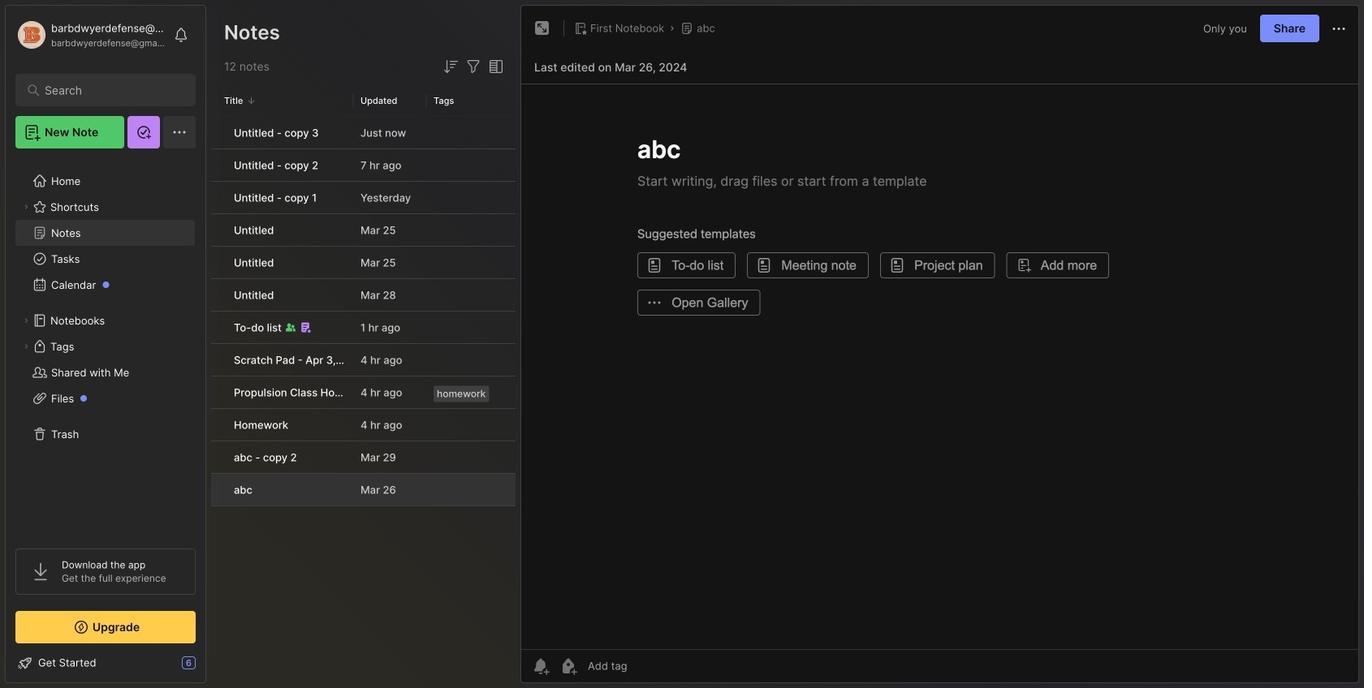 Task type: locate. For each thing, give the bounding box(es) containing it.
None search field
[[45, 80, 174, 100]]

2 cell from the top
[[211, 149, 224, 181]]

Search text field
[[45, 83, 174, 98]]

add tag image
[[559, 657, 578, 676]]

expand note image
[[533, 19, 552, 38]]

9 cell from the top
[[211, 377, 224, 408]]

7 cell from the top
[[211, 312, 224, 344]]

cell
[[211, 117, 224, 149], [211, 149, 224, 181], [211, 182, 224, 214], [211, 214, 224, 246], [211, 247, 224, 279], [211, 279, 224, 311], [211, 312, 224, 344], [211, 344, 224, 376], [211, 377, 224, 408], [211, 409, 224, 441], [211, 442, 224, 473], [211, 474, 224, 506]]

Account field
[[15, 19, 166, 51]]

1 cell from the top
[[211, 117, 224, 149]]

3 cell from the top
[[211, 182, 224, 214]]

click to collapse image
[[205, 659, 217, 678]]

expand tags image
[[21, 342, 31, 352]]

tree
[[6, 158, 205, 534]]

row group
[[211, 117, 516, 508]]

12 cell from the top
[[211, 474, 224, 506]]

View options field
[[483, 57, 506, 76]]

5 cell from the top
[[211, 247, 224, 279]]

expand notebooks image
[[21, 316, 31, 326]]

Note Editor text field
[[521, 84, 1359, 650]]

4 cell from the top
[[211, 214, 224, 246]]

main element
[[0, 0, 211, 689]]



Task type: describe. For each thing, give the bounding box(es) containing it.
Sort options field
[[441, 57, 460, 76]]

none search field inside main element
[[45, 80, 174, 100]]

10 cell from the top
[[211, 409, 224, 441]]

11 cell from the top
[[211, 442, 224, 473]]

More actions field
[[1329, 18, 1349, 39]]

Add tag field
[[586, 659, 708, 674]]

more actions image
[[1329, 19, 1349, 39]]

8 cell from the top
[[211, 344, 224, 376]]

6 cell from the top
[[211, 279, 224, 311]]

add filters image
[[464, 57, 483, 76]]

Add filters field
[[464, 57, 483, 76]]

add a reminder image
[[531, 657, 551, 676]]

Help and Learning task checklist field
[[6, 650, 205, 676]]

note window element
[[521, 5, 1359, 688]]

tree inside main element
[[6, 158, 205, 534]]



Task type: vqa. For each thing, say whether or not it's contained in the screenshot.
ninth cell
yes



